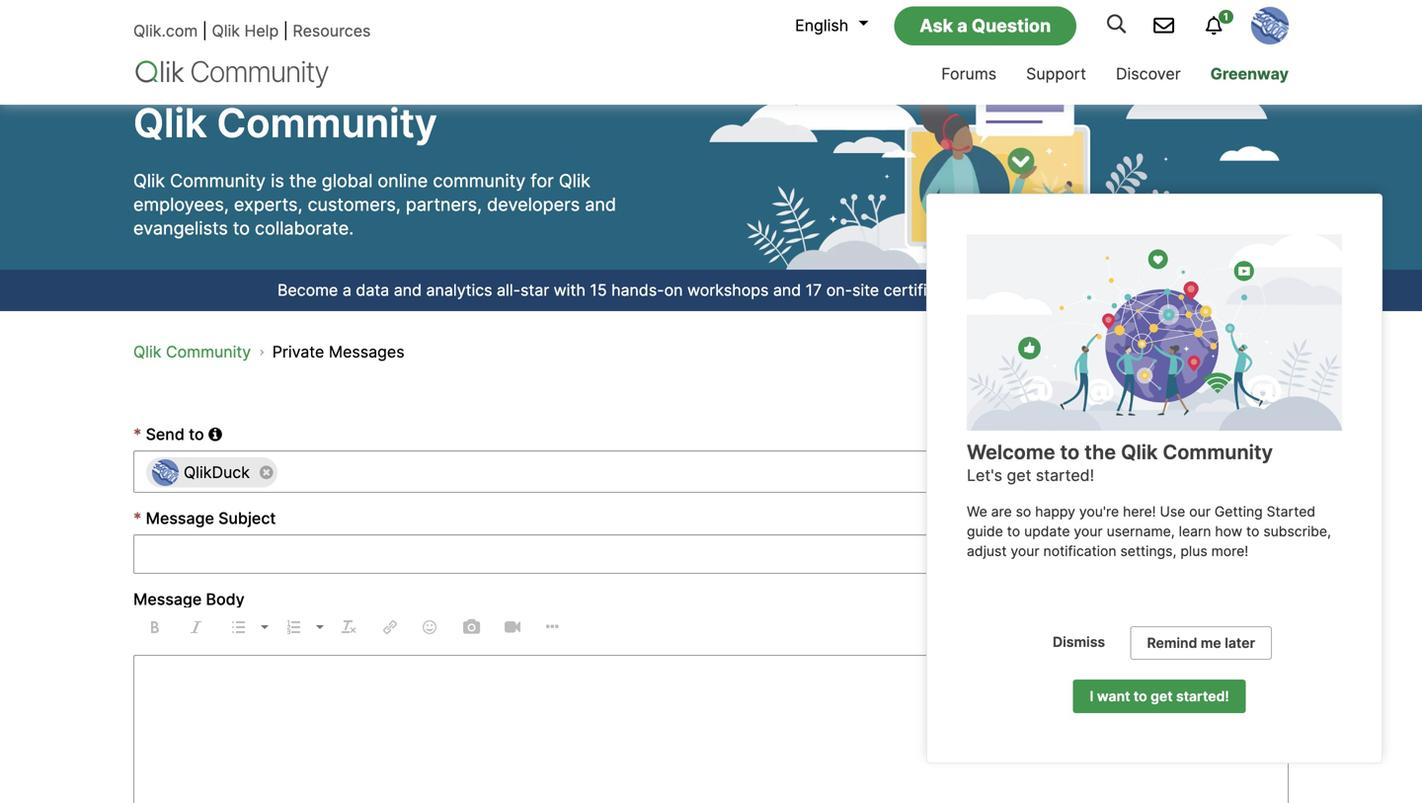 Task type: locate. For each thing, give the bounding box(es) containing it.
for
[[531, 170, 554, 192]]

qlik down qlik image
[[133, 99, 207, 147]]

qlik image
[[133, 59, 331, 89]]

17
[[806, 281, 822, 300]]

certification
[[884, 281, 973, 300]]

qlik inside welcome to the qlik community let's get started!
[[1122, 440, 1159, 464]]

to
[[233, 217, 250, 239], [189, 425, 204, 444], [1061, 440, 1080, 464], [1008, 523, 1021, 540], [1247, 523, 1260, 540], [1134, 688, 1148, 705]]

list
[[133, 326, 1235, 378]]

community up employees,
[[170, 170, 266, 192]]

0 horizontal spatial started!
[[1037, 466, 1095, 485]]

| right qlik.com
[[202, 21, 208, 41]]

1 * from the top
[[133, 425, 142, 444]]

all-
[[497, 281, 521, 300]]

community
[[217, 99, 438, 147], [170, 170, 266, 192], [166, 342, 251, 362], [1163, 440, 1274, 464]]

the inside qlik community is the global online community for qlik employees, experts, customers, partners, developers and evangelists to collaborate.
[[289, 170, 317, 192]]

private
[[272, 342, 324, 362]]

global
[[322, 170, 373, 192]]

to down experts,
[[233, 217, 250, 239]]

qlik community
[[133, 99, 438, 147], [133, 342, 251, 362]]

use
[[1161, 504, 1186, 520]]

and left 17 on the top right
[[774, 281, 802, 300]]

qlik inside list
[[133, 342, 162, 362]]

the right is
[[289, 170, 317, 192]]

Enter a user name text field
[[288, 458, 997, 486]]

settings,
[[1121, 543, 1177, 560]]

1 horizontal spatial the
[[1085, 440, 1117, 464]]

numbered list image
[[286, 618, 301, 633]]

* left "send"
[[133, 425, 142, 444]]

message
[[146, 509, 214, 528], [133, 590, 202, 609]]

1 vertical spatial message
[[133, 590, 202, 609]]

update
[[1025, 523, 1071, 540]]

1 horizontal spatial get
[[1151, 688, 1173, 705]]

to right welcome
[[1061, 440, 1080, 464]]

* for send to
[[133, 425, 142, 444]]

2 * from the top
[[133, 509, 142, 528]]

english button
[[786, 9, 869, 42]]

0 horizontal spatial your
[[1011, 543, 1040, 560]]

15
[[590, 281, 607, 300]]

2 qlik community from the top
[[133, 342, 251, 362]]

message up the bold icon
[[133, 590, 202, 609]]

started
[[1267, 504, 1316, 520]]

to right want
[[1134, 688, 1148, 705]]

qlik up "send"
[[133, 342, 162, 362]]

0 vertical spatial the
[[289, 170, 317, 192]]

get inside button
[[1151, 688, 1173, 705]]

numbered list image
[[316, 626, 324, 629]]

| right help
[[283, 21, 288, 41]]

later
[[1226, 635, 1256, 652]]

1 vertical spatial started!
[[1177, 688, 1230, 705]]

|
[[202, 21, 208, 41], [283, 21, 288, 41]]

happy
[[1036, 504, 1076, 520]]

get right want
[[1151, 688, 1173, 705]]

a left the data
[[343, 281, 352, 300]]

community up users who have disabled private messages will be removed from the send list and not receive a message image
[[166, 342, 251, 362]]

1 horizontal spatial started!
[[1177, 688, 1230, 705]]

get
[[1007, 466, 1032, 485], [1151, 688, 1173, 705]]

ask a question
[[920, 15, 1052, 36]]

0 horizontal spatial get
[[1007, 466, 1032, 485]]

started!
[[1037, 466, 1095, 485], [1177, 688, 1230, 705]]

ask a question link
[[895, 6, 1077, 45]]

0 horizontal spatial |
[[202, 21, 208, 41]]

employees,
[[133, 194, 229, 215]]

1 horizontal spatial |
[[283, 21, 288, 41]]

a
[[958, 15, 968, 36], [343, 281, 352, 300]]

support
[[1027, 64, 1087, 83]]

0 vertical spatial your
[[1075, 523, 1103, 540]]

support button
[[1012, 46, 1102, 105]]

qlik community link
[[133, 342, 251, 362]]

insert video image
[[505, 618, 521, 633]]

* message subject
[[133, 509, 276, 528]]

message down qlikduck
[[146, 509, 214, 528]]

the
[[289, 170, 317, 192], [1085, 440, 1117, 464]]

started! inside welcome to the qlik community let's get started!
[[1037, 466, 1095, 485]]

0 vertical spatial get
[[1007, 466, 1032, 485]]

users who have disabled private messages will be removed from the send list and not receive a message image
[[209, 427, 222, 443]]

the inside welcome to the qlik community let's get started!
[[1085, 440, 1117, 464]]

started! up happy
[[1037, 466, 1095, 485]]

become
[[278, 281, 338, 300]]

your down update
[[1011, 543, 1040, 560]]

customers,
[[308, 194, 401, 215]]

0 horizontal spatial the
[[289, 170, 317, 192]]

learn
[[1180, 523, 1212, 540]]

community inside welcome to the qlik community let's get started!
[[1163, 440, 1274, 464]]

clear formatting image
[[341, 618, 357, 633]]

adjust
[[967, 543, 1007, 560]]

welcome to the qlik community let's get started!
[[967, 440, 1274, 485]]

bullet list image
[[261, 626, 269, 629]]

0 vertical spatial *
[[133, 425, 142, 444]]

discover button
[[1102, 46, 1196, 105]]

1 vertical spatial get
[[1151, 688, 1173, 705]]

the up the you're
[[1085, 440, 1117, 464]]

started! inside button
[[1177, 688, 1230, 705]]

a right ask
[[958, 15, 968, 36]]

1 horizontal spatial and
[[585, 194, 617, 215]]

bullet list image
[[230, 618, 246, 633]]

qlik
[[212, 21, 240, 41], [133, 99, 207, 147], [133, 170, 165, 192], [559, 170, 591, 192], [133, 342, 162, 362], [1122, 440, 1159, 464]]

and right the data
[[394, 281, 422, 300]]

qlik up here!
[[1122, 440, 1159, 464]]

remind me later
[[1148, 635, 1256, 652]]

and inside qlik community is the global online community for qlik employees, experts, customers, partners, developers and evangelists to collaborate.
[[585, 194, 617, 215]]

our
[[1190, 504, 1211, 520]]

qlik community up is
[[133, 99, 438, 147]]

get down welcome
[[1007, 466, 1032, 485]]

1
[[1224, 11, 1229, 23]]

your up notification
[[1075, 523, 1103, 540]]

1 horizontal spatial your
[[1075, 523, 1103, 540]]

community up our
[[1163, 440, 1274, 464]]

to down the so in the right bottom of the page
[[1008, 523, 1021, 540]]

your
[[1075, 523, 1103, 540], [1011, 543, 1040, 560]]

started! down 'remind me later' at bottom
[[1177, 688, 1230, 705]]

getting
[[1215, 504, 1264, 520]]

forums
[[942, 64, 997, 83]]

subscribe,
[[1264, 523, 1332, 540]]

developers
[[487, 194, 580, 215]]

None text field
[[133, 535, 1290, 574]]

welcome to the qlik community dialog
[[927, 194, 1383, 764]]

community inside list
[[166, 342, 251, 362]]

0 vertical spatial qlik community
[[133, 99, 438, 147]]

are
[[992, 504, 1013, 520]]

x
[[277, 463, 286, 482]]

1 vertical spatial *
[[133, 509, 142, 528]]

site
[[853, 281, 880, 300]]

so
[[1016, 504, 1032, 520]]

* down the * send to
[[133, 509, 142, 528]]

qlik.com
[[133, 21, 198, 41]]

1 horizontal spatial a
[[958, 15, 968, 36]]

resources link
[[293, 21, 371, 41]]

star
[[521, 281, 550, 300]]

group
[[135, 610, 410, 645], [410, 610, 574, 645]]

1 vertical spatial the
[[1085, 440, 1117, 464]]

hands-
[[612, 281, 665, 300]]

to left users who have disabled private messages will be removed from the send list and not receive a message image
[[189, 425, 204, 444]]

send
[[146, 425, 185, 444]]

we
[[967, 504, 988, 520]]

qlik left help
[[212, 21, 240, 41]]

0 horizontal spatial a
[[343, 281, 352, 300]]

expand toolbar image
[[546, 618, 562, 633]]

and right the developers
[[585, 194, 617, 215]]

* for message subject
[[133, 509, 142, 528]]

evangelists
[[133, 217, 228, 239]]

1 vertical spatial qlik community
[[133, 342, 251, 362]]

to inside qlik community is the global online community for qlik employees, experts, customers, partners, developers and evangelists to collaborate.
[[233, 217, 250, 239]]

italic image
[[189, 618, 205, 633]]

1 vertical spatial a
[[343, 281, 352, 300]]

qlik community up the * send to
[[133, 342, 251, 362]]

menu bar
[[806, 46, 1304, 105]]

0 vertical spatial started!
[[1037, 466, 1095, 485]]

private messages
[[272, 342, 405, 362]]

2 group from the left
[[410, 610, 574, 645]]

0 vertical spatial a
[[958, 15, 968, 36]]

and
[[585, 194, 617, 215], [394, 281, 422, 300], [774, 281, 802, 300]]

on
[[665, 281, 683, 300]]

resources
[[293, 21, 371, 41]]



Task type: vqa. For each thing, say whether or not it's contained in the screenshot.
need
no



Task type: describe. For each thing, give the bounding box(es) containing it.
community inside qlik community is the global online community for qlik employees, experts, customers, partners, developers and evangelists to collaborate.
[[170, 170, 266, 192]]

a for become
[[343, 281, 352, 300]]

greenway
[[1211, 64, 1290, 83]]

username,
[[1107, 523, 1176, 540]]

discover
[[1117, 64, 1182, 83]]

2 horizontal spatial and
[[774, 281, 802, 300]]

we are so happy you're here! use our getting started guide to update your username, learn how to subscribe, adjust your notification settings, plus more!
[[967, 504, 1336, 560]]

get inside welcome to the qlik community let's get started!
[[1007, 466, 1032, 485]]

i
[[1090, 688, 1094, 705]]

0 horizontal spatial and
[[394, 281, 422, 300]]

more!
[[1212, 543, 1249, 560]]

greenway link
[[1196, 46, 1304, 105]]

0 vertical spatial message
[[146, 509, 214, 528]]

qlik.com link
[[133, 21, 198, 41]]

qlik help link
[[212, 21, 279, 41]]

insert photos image
[[463, 618, 479, 633]]

data
[[356, 281, 390, 300]]

welcome
[[967, 440, 1056, 464]]

bold image
[[147, 618, 163, 633]]

to inside button
[[1134, 688, 1148, 705]]

notification
[[1044, 543, 1117, 560]]

collaborate.
[[255, 217, 354, 239]]

become a data and analytics all-star with 15 hands-on workshops and 17 on-site certification options! learn more
[[278, 281, 1145, 300]]

options!
[[978, 281, 1038, 300]]

experts,
[[234, 194, 303, 215]]

1 vertical spatial your
[[1011, 543, 1040, 560]]

qlik community is the global online community for qlik employees, experts, customers, partners, developers and evangelists to collaborate.
[[133, 170, 617, 239]]

learn more link
[[1042, 281, 1145, 300]]

dismiss button
[[1038, 627, 1122, 658]]

subject
[[218, 509, 276, 528]]

1 group from the left
[[135, 610, 410, 645]]

forums button
[[927, 46, 1012, 105]]

ask
[[920, 15, 954, 36]]

i want to get started!
[[1090, 688, 1230, 705]]

on-
[[827, 281, 853, 300]]

remind
[[1148, 635, 1198, 652]]

to right how on the right of the page
[[1247, 523, 1260, 540]]

more
[[1098, 281, 1145, 300]]

qlik.com | qlik help | resources
[[133, 21, 371, 41]]

online
[[378, 170, 428, 192]]

1 | from the left
[[202, 21, 208, 41]]

you're
[[1080, 504, 1120, 520]]

to inside welcome to the qlik community let's get started!
[[1061, 440, 1080, 464]]

qlikduck image
[[1252, 7, 1290, 44]]

me
[[1201, 635, 1222, 652]]

a for ask
[[958, 15, 968, 36]]

partners,
[[406, 194, 482, 215]]

menu bar containing forums
[[806, 46, 1304, 105]]

insert/edit link image
[[382, 618, 398, 633]]

qlik right for
[[559, 170, 591, 192]]

community up global
[[217, 99, 438, 147]]

dismiss
[[1053, 634, 1106, 651]]

plus
[[1181, 543, 1208, 560]]

insert emoji image
[[422, 618, 438, 633]]

question
[[972, 15, 1052, 36]]

* send to
[[133, 425, 204, 444]]

is
[[271, 170, 284, 192]]

let's
[[967, 466, 1003, 485]]

qlik community inside list
[[133, 342, 251, 362]]

1 qlik community from the top
[[133, 99, 438, 147]]

qlikduck
[[184, 463, 250, 482]]

message body
[[133, 590, 245, 609]]

with
[[554, 281, 586, 300]]

guide
[[967, 523, 1004, 540]]

messages
[[329, 342, 405, 362]]

how
[[1216, 523, 1243, 540]]

qlik up employees,
[[133, 170, 165, 192]]

analytics
[[426, 281, 493, 300]]

here!
[[1124, 504, 1157, 520]]

community
[[433, 170, 526, 192]]

learn
[[1042, 281, 1095, 300]]

list containing qlik community
[[133, 326, 1235, 378]]

2 | from the left
[[283, 21, 288, 41]]

workshops
[[688, 281, 769, 300]]

i want to get started! button
[[1074, 680, 1247, 714]]

remind me later button
[[1131, 627, 1273, 660]]

help
[[245, 21, 279, 41]]

body
[[206, 590, 245, 609]]

want
[[1098, 688, 1131, 705]]

english
[[796, 16, 849, 35]]



